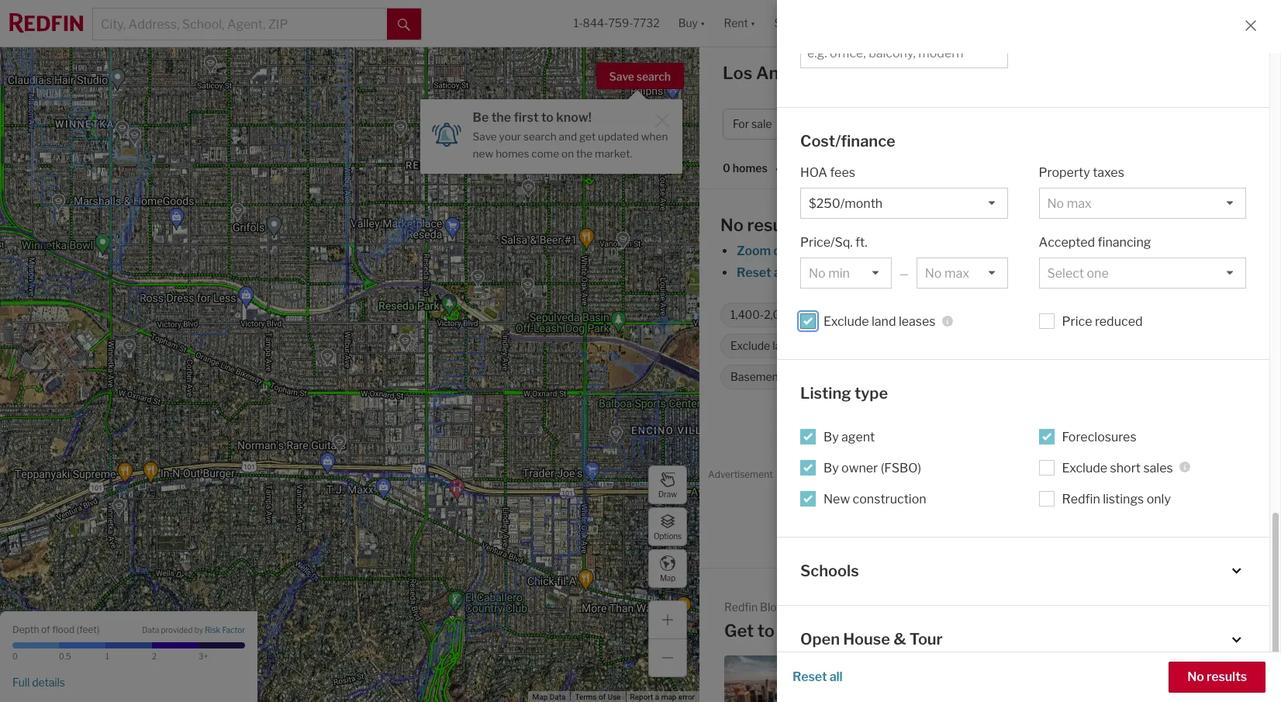 Task type: vqa. For each thing, say whether or not it's contained in the screenshot.
844-
yes



Task type: locate. For each thing, give the bounding box(es) containing it.
2 horizontal spatial redfin
[[1063, 492, 1101, 506]]

0 horizontal spatial save
[[473, 130, 497, 143]]

angeles, inside discover 14 koreatown apartment buildings in los angeles, ca
[[836, 700, 878, 702]]

homes right new
[[496, 147, 530, 160]]

open house & tour link
[[801, 629, 1247, 651]]

data left the provided
[[142, 626, 159, 635]]

los angeles
[[1017, 424, 1089, 439]]

angeles, up for sale button
[[756, 63, 827, 83]]

price reduced
[[1063, 314, 1143, 329]]

1 vertical spatial search
[[524, 130, 557, 143]]

1 horizontal spatial redfin
[[886, 308, 919, 322]]

homes down financing
[[1102, 265, 1142, 280]]

save for save your search and get updated when new homes come on the market.
[[473, 130, 497, 143]]

13 top apartment buildings in the hollywood neighborhood of l
[[1103, 666, 1234, 702]]

1 vertical spatial land
[[773, 339, 794, 353]]

feet
[[79, 623, 97, 635]]

of left use
[[599, 693, 606, 701]]

1 vertical spatial exclude
[[731, 339, 771, 353]]

the down top
[[1113, 680, 1129, 692]]

zoom
[[737, 244, 771, 258]]

13
[[1103, 666, 1114, 678]]

0 left •
[[723, 162, 731, 175]]

2 horizontal spatial the
[[1113, 680, 1129, 692]]

or
[[828, 265, 840, 280]]

list box
[[801, 188, 1008, 219], [1039, 188, 1247, 219], [801, 258, 892, 289], [917, 258, 1008, 289], [1039, 258, 1247, 289]]

1 vertical spatial map
[[533, 693, 548, 701]]

0 horizontal spatial no results
[[721, 215, 804, 235]]

)
[[97, 623, 100, 635]]

no results up zoom out button
[[721, 215, 804, 235]]

2 vertical spatial homes
[[1102, 265, 1142, 280]]

save down 759- on the left of the page
[[610, 70, 635, 83]]

submit search image
[[398, 18, 410, 31]]

the right be
[[492, 110, 511, 125]]

0 vertical spatial homes
[[496, 147, 530, 160]]

map inside button
[[533, 693, 548, 701]]

data left terms
[[550, 693, 566, 701]]

0 vertical spatial save
[[610, 70, 635, 83]]

redfin for redfin blog
[[725, 601, 758, 614]]

1 vertical spatial more
[[1214, 601, 1245, 616]]

0 horizontal spatial results
[[748, 215, 804, 235]]

by owner (fsbo)
[[824, 461, 922, 475]]

options
[[654, 531, 682, 540]]

2 vertical spatial angeles,
[[836, 700, 878, 702]]

0 vertical spatial your
[[499, 130, 521, 143]]

factor
[[222, 626, 245, 635]]

2 by from the top
[[824, 461, 839, 475]]

homes left •
[[733, 162, 768, 175]]

results up out
[[748, 215, 804, 235]]

no results button
[[1170, 662, 1266, 693]]

0 for 0
[[12, 652, 18, 661]]

of right the —
[[914, 265, 926, 280]]

for
[[733, 117, 750, 131]]

your inside zoom out reset all filters or remove one of your filters below to see more homes
[[928, 265, 954, 280]]

to right first
[[541, 110, 554, 125]]

for sale
[[733, 117, 772, 131]]

more inside zoom out reset all filters or remove one of your filters below to see more homes
[[1069, 265, 1100, 280]]

to right up
[[1086, 308, 1096, 322]]

exclude down foreclosures
[[1063, 461, 1108, 475]]

ca left "homes"
[[831, 63, 855, 83]]

0 vertical spatial 0
[[723, 162, 731, 175]]

leases left than
[[899, 314, 936, 329]]

exclude right sq.
[[824, 314, 869, 329]]

buildings inside 13 top apartment buildings in the hollywood neighborhood of l
[[1190, 666, 1234, 678]]

risk
[[205, 626, 221, 635]]

0 vertical spatial the
[[492, 110, 511, 125]]

list box up than
[[917, 258, 1008, 289]]

construction
[[853, 492, 927, 506]]

house
[[844, 630, 891, 649]]

save inside save your search and get updated when new homes come on the market.
[[473, 130, 497, 143]]

ft. right sq.
[[815, 308, 825, 322]]

1 horizontal spatial all
[[830, 670, 843, 684]]

sq.
[[798, 308, 812, 322]]

0 vertical spatial by
[[824, 429, 839, 444]]

los
[[723, 63, 753, 83], [1017, 424, 1039, 439], [826, 621, 856, 641], [947, 687, 964, 698]]

0 horizontal spatial redfin
[[725, 601, 758, 614]]

1 vertical spatial 0
[[12, 652, 18, 661]]

1 horizontal spatial ft.
[[856, 235, 868, 250]]

0 vertical spatial apartment
[[1136, 666, 1188, 678]]

hollywood
[[1131, 680, 1181, 692]]

to
[[541, 110, 554, 125], [1031, 265, 1043, 280], [1086, 308, 1096, 322], [758, 621, 775, 641]]

by for by owner (fsbo)
[[824, 461, 839, 475]]

no results right hollywood
[[1188, 670, 1248, 684]]

hoa for hoa up to $250/month
[[1045, 308, 1068, 322]]

on
[[869, 308, 884, 322]]

1 vertical spatial leases
[[797, 339, 829, 353]]

discover 14 koreatown apartment buildings in los angeles, ca
[[836, 673, 964, 702]]

0 horizontal spatial filters
[[790, 265, 824, 280]]

short
[[1111, 461, 1141, 475]]

0 vertical spatial reset
[[737, 265, 772, 280]]

map down options
[[660, 573, 676, 582]]

&
[[894, 630, 907, 649]]

1 vertical spatial exclude land leases
[[731, 339, 829, 353]]

1 vertical spatial save
[[473, 130, 497, 143]]

apartment up hollywood
[[1136, 666, 1188, 678]]

0
[[723, 162, 731, 175], [12, 652, 18, 661]]

no up 'zoom'
[[721, 215, 744, 235]]

0 horizontal spatial leases
[[797, 339, 829, 353]]

1 horizontal spatial reset
[[793, 670, 828, 684]]

have view
[[824, 370, 876, 384]]

2 vertical spatial the
[[1113, 680, 1129, 692]]

0 vertical spatial land
[[872, 314, 897, 329]]

provided
[[161, 626, 193, 635]]

all down "open"
[[830, 670, 843, 684]]

1 horizontal spatial land
[[872, 314, 897, 329]]

data
[[142, 626, 159, 635], [550, 693, 566, 701]]

1 vertical spatial hoa
[[1045, 308, 1068, 322]]

full
[[12, 676, 30, 689]]

1 horizontal spatial more
[[1214, 601, 1245, 616]]

exclude land leases down the remove
[[824, 314, 936, 329]]

land down the 2,000
[[773, 339, 794, 353]]

1 vertical spatial ft.
[[815, 308, 825, 322]]

0 horizontal spatial apartment
[[836, 687, 889, 698]]

hoa left up
[[1045, 308, 1068, 322]]

0 horizontal spatial data
[[142, 626, 159, 635]]

0 horizontal spatial no
[[721, 215, 744, 235]]

error
[[679, 693, 695, 701]]

new
[[473, 147, 494, 160]]

in down 13
[[1103, 680, 1111, 692]]

hoa
[[801, 165, 828, 180], [1045, 308, 1068, 322]]

no inside button
[[1188, 670, 1205, 684]]

your right the —
[[928, 265, 954, 280]]

report left a
[[630, 693, 654, 701]]

1 horizontal spatial ca
[[880, 700, 894, 702]]

0.5
[[59, 652, 71, 661]]

map left terms
[[533, 693, 548, 701]]

ft.
[[856, 235, 868, 250], [815, 308, 825, 322]]

1 vertical spatial apartment
[[836, 687, 889, 698]]

1 horizontal spatial no results
[[1188, 670, 1248, 684]]

of down hollywood
[[1172, 694, 1182, 702]]

save your search and get updated when new homes come on the market.
[[473, 130, 668, 160]]

schools link
[[801, 561, 1247, 582]]

1 horizontal spatial hoa
[[1045, 308, 1068, 322]]

1 vertical spatial the
[[577, 147, 593, 160]]

1 horizontal spatial homes
[[733, 162, 768, 175]]

0 vertical spatial exclude
[[824, 314, 869, 329]]

the inside save your search and get updated when new homes come on the market.
[[577, 147, 593, 160]]

exclude land leases down the 2,000
[[731, 339, 829, 353]]

2 vertical spatial ca
[[880, 700, 894, 702]]

redfin left listings
[[1063, 492, 1101, 506]]

report left ad
[[1239, 472, 1262, 480]]

advertisement
[[708, 469, 773, 480]]

angeles,
[[756, 63, 827, 83], [860, 621, 930, 641], [836, 700, 878, 702]]

0 horizontal spatial hoa
[[801, 165, 828, 180]]

0 horizontal spatial report
[[630, 693, 654, 701]]

updated
[[598, 130, 639, 143]]

search inside save your search and get updated when new homes come on the market.
[[524, 130, 557, 143]]

ca down 14
[[880, 700, 894, 702]]

0 vertical spatial leases
[[899, 314, 936, 329]]

the
[[492, 110, 511, 125], [577, 147, 593, 160], [1113, 680, 1129, 692]]

1 vertical spatial results
[[1207, 670, 1248, 684]]

be the first to know! dialog
[[420, 90, 682, 173]]

save up new
[[473, 130, 497, 143]]

report inside button
[[1239, 472, 1262, 480]]

by left agent
[[824, 429, 839, 444]]

apartment down discover
[[836, 687, 889, 698]]

•
[[776, 163, 779, 176]]

1 horizontal spatial data
[[550, 693, 566, 701]]

redfin blog
[[725, 601, 784, 614]]

search up come
[[524, 130, 557, 143]]

buildings down "read more" link
[[1190, 666, 1234, 678]]

0 vertical spatial map
[[660, 573, 676, 582]]

1 vertical spatial data
[[550, 693, 566, 701]]

report ad button
[[1239, 472, 1273, 483]]

1 by from the top
[[824, 429, 839, 444]]

report for report a map error
[[630, 693, 654, 701]]

more right see
[[1069, 265, 1100, 280]]

depth of flood ( feet )
[[12, 623, 100, 635]]

get
[[580, 130, 596, 143]]

search inside button
[[637, 70, 671, 83]]

save inside button
[[610, 70, 635, 83]]

2 vertical spatial exclude
[[1063, 461, 1108, 475]]

of
[[914, 265, 926, 280], [41, 623, 50, 635], [599, 693, 606, 701], [1172, 694, 1182, 702]]

data provided by risk factor
[[142, 626, 245, 635]]

angeles, down discover
[[836, 700, 878, 702]]

1 horizontal spatial results
[[1207, 670, 1248, 684]]

0 vertical spatial report
[[1239, 472, 1262, 480]]

0 horizontal spatial buildings
[[891, 687, 935, 698]]

search down 7732
[[637, 70, 671, 83]]

1 vertical spatial your
[[928, 265, 954, 280]]

0 horizontal spatial search
[[524, 130, 557, 143]]

search
[[637, 70, 671, 83], [524, 130, 557, 143]]

data inside button
[[550, 693, 566, 701]]

the inside 13 top apartment buildings in the hollywood neighborhood of l
[[1113, 680, 1129, 692]]

of left flood at bottom left
[[41, 623, 50, 635]]

land right remove 1,400-2,000 sq. ft. image
[[872, 314, 897, 329]]

remove 1,400-2,000 sq. ft. image
[[835, 310, 844, 320]]

1 horizontal spatial search
[[637, 70, 671, 83]]

map for map data
[[533, 693, 548, 701]]

exclude down 1,400- at the right of the page
[[731, 339, 771, 353]]

1 horizontal spatial filters
[[957, 265, 991, 280]]

apartment inside 13 top apartment buildings in the hollywood neighborhood of l
[[1136, 666, 1188, 678]]

redfin up get
[[725, 601, 758, 614]]

in down koreatown
[[937, 687, 945, 698]]

cost/finance
[[801, 132, 896, 150]]

2
[[152, 652, 157, 661]]

the right 'on'
[[577, 147, 593, 160]]

0 vertical spatial hoa
[[801, 165, 828, 180]]

redfin right on
[[886, 308, 919, 322]]

to left see
[[1031, 265, 1043, 280]]

map
[[660, 573, 676, 582], [533, 693, 548, 701]]

hoa left 'fees'
[[801, 165, 828, 180]]

zoom out button
[[736, 244, 794, 258]]

0 vertical spatial all
[[774, 265, 787, 280]]

buildings
[[1190, 666, 1234, 678], [891, 687, 935, 698]]

price
[[1063, 314, 1093, 329]]

1 horizontal spatial map
[[660, 573, 676, 582]]

leases down sq.
[[797, 339, 829, 353]]

reset down "open"
[[793, 670, 828, 684]]

1 horizontal spatial in
[[1103, 680, 1111, 692]]

view
[[853, 370, 876, 384]]

1 vertical spatial no
[[1188, 670, 1205, 684]]

0 horizontal spatial in
[[937, 687, 945, 698]]

0 vertical spatial more
[[1069, 265, 1100, 280]]

0 for 0 homes • sort : recommended
[[723, 162, 731, 175]]

report a map error
[[630, 693, 695, 701]]

1
[[106, 652, 109, 661]]

2 horizontal spatial homes
[[1102, 265, 1142, 280]]

0 homes • sort : recommended
[[723, 162, 893, 176]]

0 horizontal spatial ca
[[831, 63, 855, 83]]

filters
[[790, 265, 824, 280], [957, 265, 991, 280]]

by left 'owner' at right bottom
[[824, 461, 839, 475]]

filters left below
[[957, 265, 991, 280]]

more right read
[[1214, 601, 1245, 616]]

map inside 'button'
[[660, 573, 676, 582]]

1 vertical spatial redfin
[[1063, 492, 1101, 506]]

0 inside the 0 homes • sort : recommended
[[723, 162, 731, 175]]

0 vertical spatial search
[[637, 70, 671, 83]]

angeles, up 14
[[860, 621, 930, 641]]

1 horizontal spatial no
[[1188, 670, 1205, 684]]

hoa fees
[[801, 165, 856, 180]]

schools
[[801, 561, 859, 580]]

0 horizontal spatial 0
[[12, 652, 18, 661]]

ad
[[1265, 472, 1273, 480]]

ca right the &
[[934, 621, 959, 641]]

1 horizontal spatial apartment
[[1136, 666, 1188, 678]]

buildings inside discover 14 koreatown apartment buildings in los angeles, ca
[[891, 687, 935, 698]]

your inside save your search and get updated when new homes come on the market.
[[499, 130, 521, 143]]

your down first
[[499, 130, 521, 143]]

your
[[499, 130, 521, 143], [928, 265, 954, 280]]

all down out
[[774, 265, 787, 280]]

less
[[922, 308, 942, 322]]

zoom out reset all filters or remove one of your filters below to see more homes
[[737, 244, 1142, 280]]

reset inside zoom out reset all filters or remove one of your filters below to see more homes
[[737, 265, 772, 280]]

0 horizontal spatial reset
[[737, 265, 772, 280]]

reset all filters button
[[736, 265, 825, 280]]

on
[[562, 147, 574, 160]]

0 vertical spatial redfin
[[886, 308, 919, 322]]

financing
[[1098, 235, 1152, 250]]

read
[[1180, 601, 1211, 616]]

of inside 13 top apartment buildings in the hollywood neighborhood of l
[[1172, 694, 1182, 702]]

ft. up the remove
[[856, 235, 868, 250]]

save
[[610, 70, 635, 83], [473, 130, 497, 143]]

2 vertical spatial redfin
[[725, 601, 758, 614]]

2 filters from the left
[[957, 265, 991, 280]]

1 horizontal spatial leases
[[899, 314, 936, 329]]

in
[[1103, 680, 1111, 692], [937, 687, 945, 698]]

0 horizontal spatial more
[[1069, 265, 1100, 280]]

in inside 13 top apartment buildings in the hollywood neighborhood of l
[[1103, 680, 1111, 692]]

2 horizontal spatial ca
[[934, 621, 959, 641]]

0 horizontal spatial all
[[774, 265, 787, 280]]

1 vertical spatial buildings
[[891, 687, 935, 698]]

0 horizontal spatial homes
[[496, 147, 530, 160]]

1-
[[574, 17, 583, 30]]

0 horizontal spatial map
[[533, 693, 548, 701]]

read more link
[[1180, 600, 1257, 618]]

no right hollywood
[[1188, 670, 1205, 684]]

0 vertical spatial no results
[[721, 215, 804, 235]]

open house & tour
[[801, 630, 943, 649]]

list box up financing
[[1039, 188, 1247, 219]]

draw
[[659, 489, 677, 499]]

1 horizontal spatial report
[[1239, 472, 1262, 480]]

los angeles link
[[1017, 424, 1089, 439]]

filters left "or"
[[790, 265, 824, 280]]

1 vertical spatial angeles,
[[860, 621, 930, 641]]

homes
[[496, 147, 530, 160], [733, 162, 768, 175], [1102, 265, 1142, 280]]

by for by agent
[[824, 429, 839, 444]]

0 horizontal spatial your
[[499, 130, 521, 143]]

flood
[[52, 623, 75, 635]]

buildings down koreatown
[[891, 687, 935, 698]]

reset down 'zoom'
[[737, 265, 772, 280]]

1 horizontal spatial 0
[[723, 162, 731, 175]]

report
[[1239, 472, 1262, 480], [630, 693, 654, 701]]

list box down financing
[[1039, 258, 1247, 289]]

list box down recommended button
[[801, 188, 1008, 219]]

results down "read more" link
[[1207, 670, 1248, 684]]

ca
[[831, 63, 855, 83], [934, 621, 959, 641], [880, 700, 894, 702]]

taxes
[[1093, 165, 1125, 180]]

City, Address, School, Agent, ZIP search field
[[93, 9, 387, 40]]

all inside zoom out reset all filters or remove one of your filters below to see more homes
[[774, 265, 787, 280]]

0 up full on the bottom of the page
[[12, 652, 18, 661]]

apartment
[[1136, 666, 1188, 678], [836, 687, 889, 698]]



Task type: describe. For each thing, give the bounding box(es) containing it.
open
[[801, 630, 840, 649]]

(
[[77, 623, 79, 635]]

map
[[662, 693, 677, 701]]

recommended
[[814, 162, 893, 175]]

0 vertical spatial no
[[721, 215, 744, 235]]

redfin listings only
[[1063, 492, 1172, 506]]

7
[[969, 308, 976, 322]]

sale
[[752, 117, 772, 131]]

1 horizontal spatial exclude
[[824, 314, 869, 329]]

price/sq. ft.
[[801, 235, 868, 250]]

a
[[655, 693, 660, 701]]

0 vertical spatial ft.
[[856, 235, 868, 250]]

below
[[993, 265, 1028, 280]]

to inside zoom out reset all filters or remove one of your filters below to see more homes
[[1031, 265, 1043, 280]]

0 vertical spatial exclude land leases
[[824, 314, 936, 329]]

—
[[900, 267, 909, 280]]

save for save search
[[610, 70, 635, 83]]

ad region
[[708, 481, 1273, 551]]

use
[[608, 693, 621, 701]]

no results inside button
[[1188, 670, 1248, 684]]

by agent
[[824, 429, 875, 444]]

homes inside save your search and get updated when new homes come on the market.
[[496, 147, 530, 160]]

results inside button
[[1207, 670, 1248, 684]]

to down blog
[[758, 621, 775, 641]]

save search button
[[596, 63, 684, 89]]

new construction
[[824, 492, 927, 506]]

13 top apartment buildings in the hollywood neighborhood of l link
[[991, 656, 1238, 702]]

google image
[[4, 682, 55, 702]]

type
[[855, 384, 888, 403]]

owner
[[842, 461, 878, 475]]

0 horizontal spatial the
[[492, 110, 511, 125]]

days
[[978, 308, 1002, 322]]

of inside zoom out reset all filters or remove one of your filters below to see more homes
[[914, 265, 926, 280]]

1 filters from the left
[[790, 265, 824, 280]]

0 vertical spatial ca
[[831, 63, 855, 83]]

get to know los angeles, ca
[[725, 621, 959, 641]]

options button
[[649, 507, 687, 546]]

apartment inside discover 14 koreatown apartment buildings in los angeles, ca
[[836, 687, 889, 698]]

report for report ad
[[1239, 472, 1262, 480]]

have
[[824, 370, 850, 384]]

basement
[[731, 370, 783, 384]]

1-844-759-7732 link
[[574, 17, 660, 30]]

reset all button
[[793, 662, 843, 693]]

map data button
[[533, 692, 566, 702]]

report a map error link
[[630, 693, 695, 701]]

listing
[[801, 384, 852, 403]]

sort
[[787, 162, 810, 175]]

new
[[824, 492, 851, 506]]

angeles
[[1041, 424, 1089, 439]]

read more
[[1180, 601, 1245, 616]]

map data
[[533, 693, 566, 701]]

14
[[880, 673, 892, 685]]

1,400-2,000 sq. ft.
[[731, 308, 825, 322]]

get
[[725, 621, 754, 641]]

2 horizontal spatial exclude
[[1063, 461, 1108, 475]]

listing type
[[801, 384, 888, 403]]

draw button
[[649, 466, 687, 504]]

homes inside zoom out reset all filters or remove one of your filters below to see more homes
[[1102, 265, 1142, 280]]

map region
[[0, 0, 766, 702]]

to inside dialog
[[541, 110, 554, 125]]

(fsbo)
[[881, 461, 922, 475]]

list box for hoa fees
[[801, 188, 1008, 219]]

on redfin less than 7 days
[[869, 308, 1002, 322]]

one
[[889, 265, 911, 280]]

reset inside reset all button
[[793, 670, 828, 684]]

map button
[[649, 549, 687, 588]]

$250/month
[[1099, 308, 1163, 322]]

by
[[194, 626, 203, 635]]

recommended button
[[812, 161, 906, 176]]

0 horizontal spatial ft.
[[815, 308, 825, 322]]

see
[[1046, 265, 1066, 280]]

depth
[[12, 623, 39, 635]]

0 vertical spatial angeles,
[[756, 63, 827, 83]]

blog
[[760, 601, 784, 614]]

when
[[641, 130, 668, 143]]

accepted
[[1039, 235, 1096, 250]]

list box down price/sq. ft.
[[801, 258, 892, 289]]

hoa up to $250/month
[[1045, 308, 1163, 322]]

price/sq.
[[801, 235, 853, 250]]

redfin for redfin listings only
[[1063, 492, 1101, 506]]

hoa for hoa fees
[[801, 165, 828, 180]]

all inside reset all button
[[830, 670, 843, 684]]

los angeles, ca homes for sale
[[723, 63, 982, 83]]

ca inside discover 14 koreatown apartment buildings in los angeles, ca
[[880, 700, 894, 702]]

for sale button
[[723, 109, 802, 140]]

1 vertical spatial ca
[[934, 621, 959, 641]]

out
[[774, 244, 793, 258]]

full details
[[12, 676, 65, 689]]

0 horizontal spatial exclude
[[731, 339, 771, 353]]

terms
[[575, 693, 597, 701]]

top
[[1116, 666, 1134, 678]]

0 vertical spatial data
[[142, 626, 159, 635]]

market.
[[595, 147, 633, 160]]

list box for accepted financing
[[1039, 258, 1247, 289]]

e.g. office, balcony, modern text field
[[808, 45, 1001, 60]]

1,400-
[[731, 308, 764, 322]]

list box for property taxes
[[1039, 188, 1247, 219]]

than
[[944, 308, 967, 322]]

map for map
[[660, 573, 676, 582]]

property taxes
[[1039, 165, 1125, 180]]

sale
[[947, 63, 982, 83]]

terms of use
[[575, 693, 621, 701]]

discover 14 koreatown apartment buildings in los angeles, ca link
[[725, 656, 972, 702]]

los inside discover 14 koreatown apartment buildings in los angeles, ca
[[947, 687, 964, 698]]

homes inside the 0 homes • sort : recommended
[[733, 162, 768, 175]]

risk factor link
[[205, 626, 245, 636]]

in inside discover 14 koreatown apartment buildings in los angeles, ca
[[937, 687, 945, 698]]



